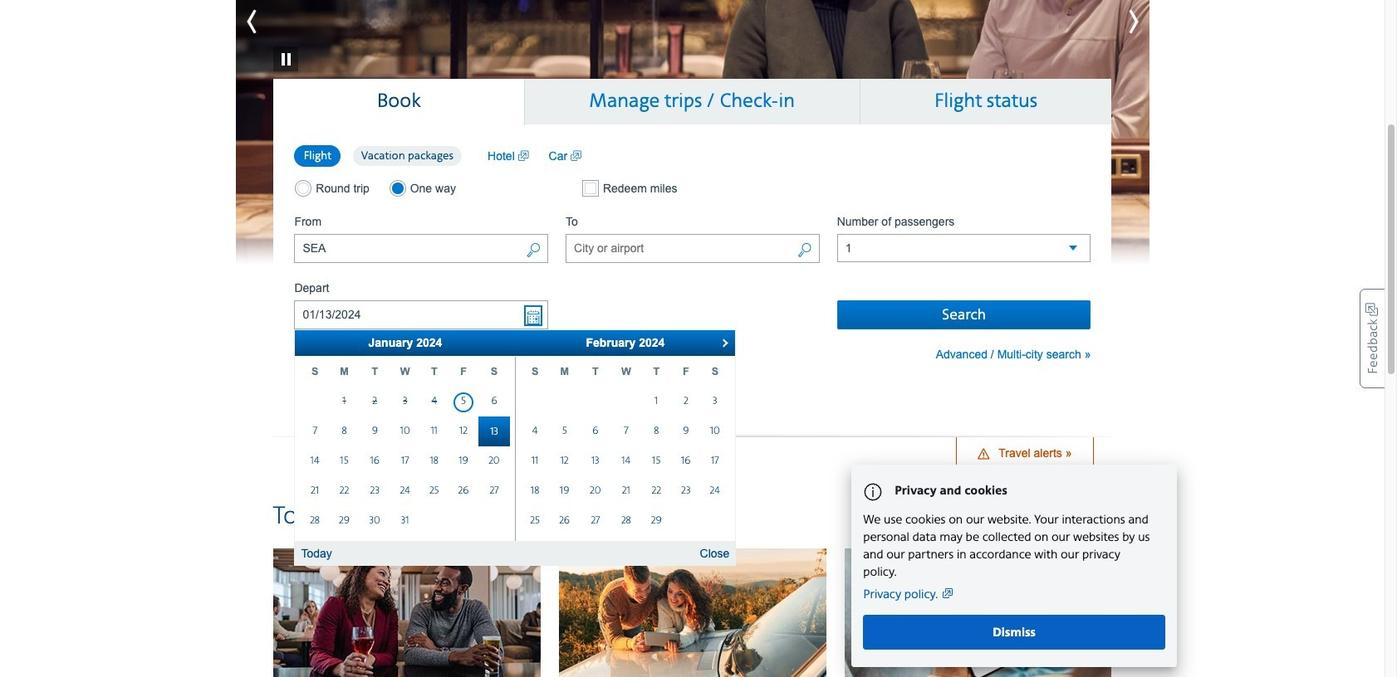 Task type: vqa. For each thing, say whether or not it's contained in the screenshot.
City or airport text box
yes



Task type: locate. For each thing, give the bounding box(es) containing it.
newpage image
[[518, 148, 529, 164]]

0 horizontal spatial city or airport text field
[[294, 234, 548, 263]]

1 search image from the left
[[526, 242, 541, 261]]

leave feedback, opens external site in new window image
[[1360, 289, 1385, 388]]

tab list
[[273, 78, 1112, 125]]

None submit
[[837, 301, 1091, 330]]

0 horizontal spatial search image
[[526, 242, 541, 261]]

option group
[[294, 144, 471, 168], [294, 180, 548, 197]]

mm/dd/yyyy text field
[[294, 301, 548, 330]]

2 city or airport text field from the left
[[566, 234, 820, 263]]

3 tab from the left
[[860, 78, 1112, 124]]

tab
[[273, 78, 525, 125], [525, 78, 860, 124], [860, 78, 1112, 124]]

next slide image
[[1074, 1, 1149, 42]]

1 tab from the left
[[273, 78, 525, 125]]

0 vertical spatial option group
[[294, 144, 471, 168]]

newpage image
[[571, 148, 581, 164]]

2 search image from the left
[[797, 242, 812, 261]]

1 vertical spatial option group
[[294, 180, 548, 197]]

1 horizontal spatial city or airport text field
[[566, 234, 820, 263]]

search image
[[526, 242, 541, 261], [797, 242, 812, 261]]

search image for second the "city or airport" text field from the left
[[797, 242, 812, 261]]

City or airport text field
[[294, 234, 548, 263], [566, 234, 820, 263]]

1 horizontal spatial search image
[[797, 242, 812, 261]]



Task type: describe. For each thing, give the bounding box(es) containing it.
previous slide image
[[235, 1, 310, 42]]

pause slideshow image
[[273, 21, 298, 71]]

1 city or airport text field from the left
[[294, 234, 548, 263]]

2 option group from the top
[[294, 180, 548, 197]]

1 option group from the top
[[294, 144, 471, 168]]

2 tab from the left
[[525, 78, 860, 124]]

search image for 1st the "city or airport" text field
[[526, 242, 541, 261]]

there's still time to qualify for 2024 status. learn how to earn loyalty points by february 29. opens another site in a new window that may not meet accessibility guidelines. image
[[235, 0, 1149, 270]]



